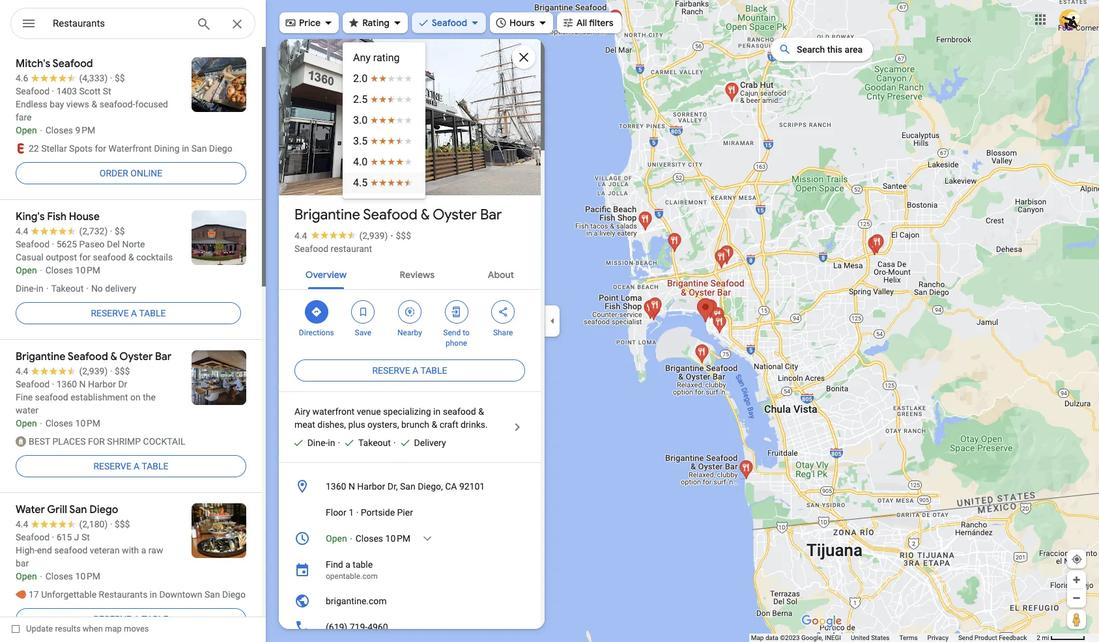 Task type: vqa. For each thing, say whether or not it's contained in the screenshot.


Task type: describe. For each thing, give the bounding box(es) containing it.
0 vertical spatial reserve
[[91, 308, 129, 319]]

floor 1 · portside pier button
[[279, 500, 541, 526]]

1
[[349, 508, 354, 518]]

all
[[577, 17, 587, 29]]

3.5
[[353, 135, 368, 147]]

mi
[[1042, 635, 1050, 642]]

rating button
[[343, 8, 408, 37]]

actions for brigantine seafood & oyster bar region
[[279, 290, 541, 355]]

1 vertical spatial seafood
[[363, 206, 418, 224]]

united
[[851, 635, 870, 642]]


[[451, 305, 462, 319]]

tab list inside brigantine seafood & oyster bar main content
[[279, 258, 541, 289]]

3,882
[[312, 168, 338, 181]]

waterfront
[[312, 407, 355, 417]]

4.4 stars image
[[307, 231, 359, 239]]

2 vertical spatial &
[[432, 420, 437, 430]]

search this area button
[[771, 38, 873, 61]]

4960
[[368, 622, 388, 633]]

all filters
[[577, 17, 614, 29]]

overview button
[[295, 258, 357, 289]]

portside
[[361, 508, 395, 518]]

1 vertical spatial reserve a table link
[[295, 355, 525, 386]]

craft
[[440, 420, 458, 430]]

reviews button
[[389, 258, 445, 289]]

10 pm
[[385, 534, 411, 544]]

seafood
[[443, 407, 476, 417]]

floor
[[326, 508, 347, 518]]

show street view coverage image
[[1067, 610, 1086, 630]]

· inside the "offers delivery" group
[[394, 438, 396, 448]]

719-
[[350, 622, 368, 633]]

hours image
[[295, 531, 310, 547]]

google account: ben nelson  
(ben.nelson1980@gmail.com) image
[[1060, 9, 1080, 30]]

· inside floor 1 · portside pier button
[[356, 508, 359, 518]]

privacy
[[928, 635, 949, 642]]

ca
[[445, 482, 457, 492]]

send for send product feedback
[[959, 635, 973, 642]]

92101
[[459, 482, 485, 492]]

find a table opentable.com
[[326, 560, 378, 581]]

plus
[[348, 420, 365, 430]]

(619) 719-4960
[[326, 622, 388, 633]]

1360 n harbor dr, san diego, ca 92101 button
[[279, 474, 541, 500]]

specializing
[[383, 407, 431, 417]]

show open hours for the week image
[[422, 533, 433, 545]]

2 vertical spatial reserve a table
[[93, 461, 169, 472]]

airy
[[295, 407, 310, 417]]

oysters,
[[368, 420, 399, 430]]

any
[[353, 51, 371, 64]]

Restaurants field
[[10, 8, 255, 40]]

1360
[[326, 482, 346, 492]]

4.5
[[353, 177, 368, 189]]

1360 n harbor dr, san diego, ca 92101
[[326, 482, 485, 492]]


[[404, 305, 416, 319]]

brigantine
[[295, 206, 360, 224]]

closes
[[356, 534, 383, 544]]

rating
[[373, 51, 400, 64]]

send to phone
[[443, 328, 470, 348]]

directions
[[299, 328, 334, 338]]

brigantine seafood & oyster bar main content
[[279, 39, 545, 643]]

terms button
[[900, 634, 918, 643]]

oyster
[[433, 206, 477, 224]]

dr,
[[388, 482, 398, 492]]

takeout
[[358, 438, 391, 448]]

collapse side panel image
[[545, 314, 560, 328]]

none field inside restaurants field
[[53, 16, 186, 31]]

find
[[326, 560, 343, 570]]

open
[[326, 534, 347, 544]]

seafood restaurant
[[295, 244, 372, 254]]

delivery
[[414, 438, 446, 448]]

· left $$$
[[391, 231, 393, 241]]

· inside offers takeout group
[[338, 438, 340, 448]]

send product feedback
[[959, 635, 1027, 642]]

united states button
[[851, 634, 890, 643]]

save
[[355, 328, 372, 338]]

2.0
[[353, 72, 368, 85]]

google maps element
[[0, 0, 1099, 643]]

price: expensive element
[[396, 231, 411, 241]]

restaurant
[[331, 244, 372, 254]]

2
[[1037, 635, 1041, 642]]

table inside the find a table opentable.com
[[353, 560, 373, 570]]


[[21, 14, 36, 33]]

2.5 stars element
[[353, 92, 415, 108]]

⋅
[[349, 534, 353, 544]]

3,882 photos button
[[289, 163, 378, 186]]

0 vertical spatial reserve a table link
[[16, 298, 241, 329]]

dine-in
[[307, 438, 335, 448]]

(2,939)
[[359, 231, 388, 241]]

3.5 stars element
[[353, 134, 415, 149]]

search
[[797, 44, 825, 55]]


[[311, 305, 322, 319]]

filters
[[589, 17, 614, 29]]

map data ©2023 google, inegi
[[751, 635, 841, 642]]

price button
[[280, 8, 339, 37]]



Task type: locate. For each thing, give the bounding box(es) containing it.
4.4
[[295, 231, 307, 241]]

footer inside 'google maps' element
[[751, 634, 1037, 643]]

copy phone number image
[[492, 622, 504, 633]]

zoom out image
[[1072, 594, 1082, 603]]

reserve inside brigantine seafood & oyster bar main content
[[372, 366, 410, 376]]

1 vertical spatial reserve
[[372, 366, 410, 376]]

& left oyster
[[421, 206, 430, 224]]

brigantine.com
[[326, 596, 387, 607]]

in
[[433, 407, 441, 417], [328, 438, 335, 448]]

2 vertical spatial seafood
[[295, 244, 328, 254]]

search this area
[[797, 44, 863, 55]]

hours button
[[490, 8, 553, 37]]

offers takeout group
[[338, 437, 391, 450]]

show your location image
[[1071, 554, 1083, 566]]

harbor
[[357, 482, 385, 492]]

1 vertical spatial send
[[959, 635, 973, 642]]

seafood for seafood
[[432, 17, 467, 29]]

· $$$
[[391, 231, 411, 241]]

0 vertical spatial in
[[433, 407, 441, 417]]

phone
[[446, 339, 467, 348]]

send inside send to phone
[[443, 328, 461, 338]]

send for send to phone
[[443, 328, 461, 338]]

table
[[139, 308, 166, 319], [421, 366, 447, 376], [142, 461, 169, 472], [353, 560, 373, 570]]

send up phone
[[443, 328, 461, 338]]

serves dine-in group
[[287, 437, 335, 450]]

3.0
[[353, 114, 368, 126]]

4.0 stars element
[[353, 154, 415, 170]]

online
[[131, 168, 162, 179]]

send product feedback button
[[959, 634, 1027, 643]]

area
[[845, 44, 863, 55]]

information for brigantine seafood & oyster bar region
[[279, 474, 541, 643]]

seafood inside popup button
[[432, 17, 467, 29]]

floor 1 · portside pier
[[326, 508, 413, 518]]

send inside send product feedback button
[[959, 635, 973, 642]]

results
[[55, 624, 81, 634]]

pier
[[397, 508, 413, 518]]

3.0 stars element
[[353, 113, 415, 128]]

2.5
[[353, 93, 368, 106]]

brunch
[[401, 420, 429, 430]]

& left craft
[[432, 420, 437, 430]]

to
[[463, 328, 470, 338]]

n
[[349, 482, 355, 492]]

tab list containing overview
[[279, 258, 541, 289]]

order online link
[[16, 158, 246, 189]]

offers delivery group
[[394, 437, 446, 450]]

2 horizontal spatial seafood
[[432, 17, 467, 29]]

share
[[493, 328, 513, 338]]

2,939 reviews element
[[359, 231, 388, 241]]

1 horizontal spatial seafood
[[363, 206, 418, 224]]

· right takeout
[[394, 438, 396, 448]]

reserve a table link
[[16, 298, 241, 329], [295, 355, 525, 386], [16, 451, 246, 482]]

results for restaurants feed
[[0, 47, 266, 643]]

hours
[[510, 17, 535, 29]]

2 vertical spatial reserve a table link
[[16, 451, 246, 482]]

1 vertical spatial &
[[478, 407, 484, 417]]

opentable.com
[[326, 572, 378, 581]]

rating
[[362, 17, 390, 29]]

rating menu
[[343, 42, 426, 199]]

this
[[828, 44, 843, 55]]

footer containing map data ©2023 google, inegi
[[751, 634, 1037, 643]]

seafood button
[[412, 8, 486, 37]]

nearby
[[398, 328, 422, 338]]

seafood inside button
[[295, 244, 328, 254]]

seafood
[[432, 17, 467, 29], [363, 206, 418, 224], [295, 244, 328, 254]]

(619) 719-4960 button
[[279, 615, 541, 641]]

dishes,
[[318, 420, 346, 430]]

moves
[[124, 624, 149, 634]]

2.0 stars element
[[353, 71, 415, 87]]

0 vertical spatial reserve a table
[[91, 308, 166, 319]]

call phone number image
[[512, 622, 523, 633]]

0 horizontal spatial in
[[328, 438, 335, 448]]

in inside "airy waterfront venue specializing in seafood & meat dishes, plus oysters, brunch & craft drinks."
[[433, 407, 441, 417]]

inegi
[[825, 635, 841, 642]]

dine-
[[307, 438, 328, 448]]

product
[[975, 635, 998, 642]]

diego,
[[418, 482, 443, 492]]

3,882 photos
[[312, 168, 372, 181]]

reviews
[[400, 269, 435, 281]]

0 vertical spatial seafood
[[432, 17, 467, 29]]

update results when map moves
[[26, 624, 149, 634]]

tab list
[[279, 258, 541, 289]]

send left product on the right of the page
[[959, 635, 973, 642]]

seafood restaurant button
[[295, 242, 372, 255]]

1 horizontal spatial &
[[432, 420, 437, 430]]

a inside the find a table opentable.com
[[346, 560, 351, 570]]

data
[[766, 635, 779, 642]]

venue
[[357, 407, 381, 417]]

order
[[100, 168, 128, 179]]

all filters button
[[557, 8, 621, 37]]

1 horizontal spatial in
[[433, 407, 441, 417]]

4.5 stars element
[[353, 175, 415, 191]]

states
[[871, 635, 890, 642]]

· right '1'
[[356, 508, 359, 518]]

united states
[[851, 635, 890, 642]]

1 vertical spatial reserve a table
[[372, 366, 447, 376]]

· right "dine-in"
[[338, 438, 340, 448]]

a
[[131, 308, 137, 319], [413, 366, 419, 376], [134, 461, 140, 472], [346, 560, 351, 570]]

brigantine seafood & oyster bar
[[295, 206, 502, 224]]

0 horizontal spatial seafood
[[295, 244, 328, 254]]

0 vertical spatial &
[[421, 206, 430, 224]]

zoom in image
[[1072, 575, 1082, 585]]

& up drinks.
[[478, 407, 484, 417]]

$$$
[[396, 231, 411, 241]]

(619)
[[326, 622, 348, 633]]

 button
[[10, 8, 47, 42]]

 search field
[[10, 8, 255, 42]]

©2023
[[780, 635, 800, 642]]

Update results when map moves checkbox
[[12, 621, 149, 637]]

2 vertical spatial reserve
[[93, 461, 131, 472]]

&
[[421, 206, 430, 224], [478, 407, 484, 417], [432, 420, 437, 430]]

in inside 'group'
[[328, 438, 335, 448]]

terms
[[900, 635, 918, 642]]

drinks.
[[461, 420, 488, 430]]

None field
[[53, 16, 186, 31]]

privacy button
[[928, 634, 949, 643]]

in up craft
[[433, 407, 441, 417]]

0 horizontal spatial &
[[421, 206, 430, 224]]

map
[[751, 635, 764, 642]]


[[357, 305, 369, 319]]

1 vertical spatial in
[[328, 438, 335, 448]]


[[497, 305, 509, 319]]

price
[[299, 17, 321, 29]]

overview
[[306, 269, 347, 281]]

4.0
[[353, 156, 368, 168]]

meat
[[295, 420, 315, 430]]

map
[[105, 624, 122, 634]]

2 mi button
[[1037, 635, 1086, 642]]

2 horizontal spatial &
[[478, 407, 484, 417]]

airy waterfront venue specializing in seafood & meat dishes, plus oysters, brunch & craft drinks.
[[295, 407, 488, 430]]

footer
[[751, 634, 1037, 643]]

reserve a table inside brigantine seafood & oyster bar main content
[[372, 366, 447, 376]]

update
[[26, 624, 53, 634]]

0 vertical spatial send
[[443, 328, 461, 338]]

1 horizontal spatial send
[[959, 635, 973, 642]]

when
[[83, 624, 103, 634]]

seafood for seafood restaurant
[[295, 244, 328, 254]]

in down dishes,
[[328, 438, 335, 448]]

0 horizontal spatial send
[[443, 328, 461, 338]]

reserve
[[91, 308, 129, 319], [372, 366, 410, 376], [93, 461, 131, 472]]



